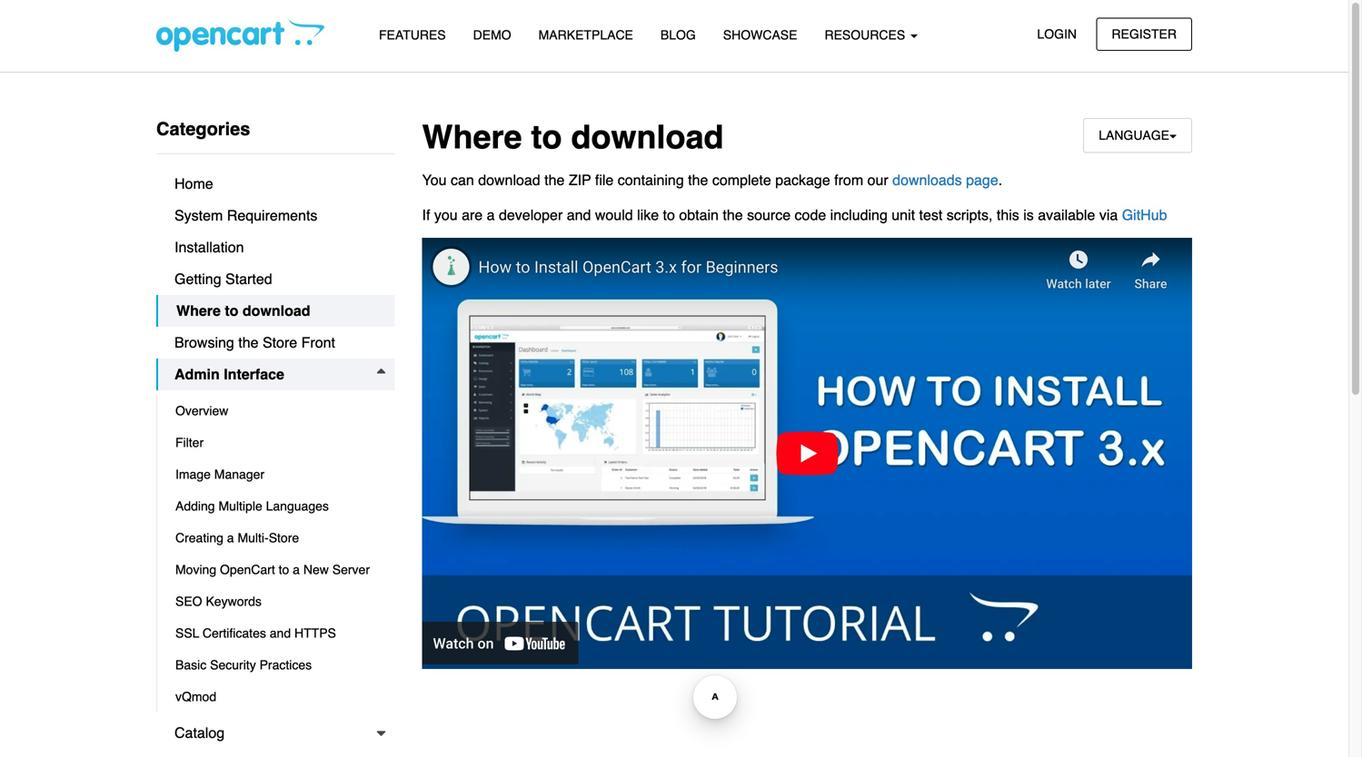 Task type: vqa. For each thing, say whether or not it's contained in the screenshot.
'Browsing'
yes



Task type: describe. For each thing, give the bounding box(es) containing it.
new
[[303, 563, 329, 577]]

requirements
[[227, 207, 317, 224]]

downloads page link
[[892, 172, 998, 189]]

where to download link
[[156, 295, 395, 327]]

basic
[[175, 658, 206, 673]]

marketplace link
[[525, 19, 647, 51]]

categories
[[156, 119, 250, 139]]

a inside the creating a multi-store link
[[227, 531, 234, 546]]

vqmod link
[[157, 682, 395, 713]]

admin interface link
[[156, 359, 395, 391]]

moving
[[175, 563, 216, 577]]

to up developer
[[531, 119, 562, 156]]

is
[[1023, 207, 1034, 223]]

filter link
[[157, 427, 395, 459]]

where inside where to download link
[[176, 303, 221, 319]]

https
[[294, 627, 336, 641]]

creating a multi-store link
[[157, 522, 395, 554]]

0 horizontal spatial download
[[243, 303, 310, 319]]

our
[[867, 172, 888, 189]]

developer
[[499, 207, 563, 223]]

0 horizontal spatial and
[[270, 627, 291, 641]]

obtain
[[679, 207, 719, 223]]

interface
[[224, 366, 284, 383]]

seo
[[175, 595, 202, 609]]

admin interface
[[174, 366, 284, 383]]

marketplace
[[539, 28, 633, 42]]

test
[[919, 207, 943, 223]]

multiple
[[219, 499, 262, 514]]

catalog link
[[156, 718, 395, 750]]

github link
[[1122, 207, 1167, 223]]

file
[[595, 172, 614, 189]]

downloads
[[892, 172, 962, 189]]

system
[[174, 207, 223, 224]]

opencart - open source shopping cart solution image
[[156, 19, 324, 52]]

register
[[1112, 27, 1177, 41]]

if you are a developer and would like to obtain the source code including unit test scripts, this is available via github
[[422, 207, 1167, 223]]

image manager
[[175, 468, 264, 482]]

creating a multi-store
[[175, 531, 299, 546]]

would
[[595, 207, 633, 223]]

moving opencart to a new server
[[175, 563, 370, 577]]

to down getting started
[[225, 303, 238, 319]]

the up interface on the left of the page
[[238, 334, 259, 351]]

including
[[830, 207, 888, 223]]

showcase link
[[710, 19, 811, 51]]

0 vertical spatial store
[[263, 334, 297, 351]]

.
[[998, 172, 1002, 189]]

0 vertical spatial download
[[571, 119, 724, 156]]

blog
[[661, 28, 696, 42]]

page
[[966, 172, 998, 189]]

like
[[637, 207, 659, 223]]

the right obtain
[[723, 207, 743, 223]]

browsing the store front link
[[156, 327, 395, 359]]

the up obtain
[[688, 172, 708, 189]]

1 horizontal spatial where
[[422, 119, 522, 156]]

moving opencart to a new server link
[[157, 554, 395, 586]]

security
[[210, 658, 256, 673]]

blog link
[[647, 19, 710, 51]]

package
[[775, 172, 830, 189]]

register link
[[1096, 18, 1192, 51]]

ssl
[[175, 627, 199, 641]]

resources link
[[811, 19, 931, 51]]

started
[[225, 271, 272, 288]]

resources
[[825, 28, 909, 42]]

multi-
[[238, 531, 269, 546]]

you can download the zip file containing the complete package from our downloads page .
[[422, 172, 1002, 189]]



Task type: locate. For each thing, give the bounding box(es) containing it.
and
[[567, 207, 591, 223], [270, 627, 291, 641]]

image
[[175, 468, 211, 482]]

vqmod
[[175, 690, 216, 705]]

to right like
[[663, 207, 675, 223]]

language
[[1099, 128, 1169, 143]]

opencart
[[220, 563, 275, 577]]

download
[[571, 119, 724, 156], [478, 172, 540, 189], [243, 303, 310, 319]]

complete
[[712, 172, 771, 189]]

ssl certificates and https
[[175, 627, 336, 641]]

demo link
[[459, 19, 525, 51]]

scripts,
[[947, 207, 993, 223]]

installation
[[174, 239, 244, 256]]

you
[[422, 172, 447, 189]]

store down adding multiple languages link
[[269, 531, 299, 546]]

a right are
[[487, 207, 495, 223]]

download down getting started link
[[243, 303, 310, 319]]

ssl certificates and https link
[[157, 618, 395, 650]]

from
[[834, 172, 863, 189]]

language button
[[1083, 118, 1192, 153]]

code
[[795, 207, 826, 223]]

1 vertical spatial where
[[176, 303, 221, 319]]

1 horizontal spatial download
[[478, 172, 540, 189]]

basic security practices link
[[157, 650, 395, 682]]

0 horizontal spatial where
[[176, 303, 221, 319]]

a left multi-
[[227, 531, 234, 546]]

via
[[1099, 207, 1118, 223]]

admin
[[174, 366, 220, 383]]

seo keywords
[[175, 595, 262, 609]]

overview
[[175, 404, 228, 418]]

1 vertical spatial where to download
[[176, 303, 310, 319]]

getting started
[[174, 271, 272, 288]]

0 vertical spatial where to download
[[422, 119, 724, 156]]

and down seo keywords link
[[270, 627, 291, 641]]

adding multiple languages link
[[157, 491, 395, 522]]

getting started link
[[156, 264, 395, 295]]

image manager link
[[157, 459, 395, 491]]

download up containing
[[571, 119, 724, 156]]

you
[[434, 207, 458, 223]]

1 vertical spatial a
[[227, 531, 234, 546]]

2 horizontal spatial a
[[487, 207, 495, 223]]

to left new
[[279, 563, 289, 577]]

1 horizontal spatial and
[[567, 207, 591, 223]]

keywords
[[206, 595, 262, 609]]

if
[[422, 207, 430, 223]]

the left zip
[[544, 172, 565, 189]]

adding
[[175, 499, 215, 514]]

2 vertical spatial download
[[243, 303, 310, 319]]

adding multiple languages
[[175, 499, 329, 514]]

where
[[422, 119, 522, 156], [176, 303, 221, 319]]

features
[[379, 28, 446, 42]]

system requirements link
[[156, 200, 395, 232]]

source
[[747, 207, 791, 223]]

zip
[[569, 172, 591, 189]]

can
[[451, 172, 474, 189]]

system requirements
[[174, 207, 317, 224]]

0 horizontal spatial a
[[227, 531, 234, 546]]

showcase
[[723, 28, 797, 42]]

1 vertical spatial download
[[478, 172, 540, 189]]

certificates
[[202, 627, 266, 641]]

1 vertical spatial store
[[269, 531, 299, 546]]

catalog
[[174, 725, 225, 742]]

are
[[462, 207, 483, 223]]

server
[[332, 563, 370, 577]]

front
[[301, 334, 335, 351]]

creating
[[175, 531, 223, 546]]

store
[[263, 334, 297, 351], [269, 531, 299, 546]]

download up developer
[[478, 172, 540, 189]]

a for opencart
[[293, 563, 300, 577]]

0 vertical spatial where
[[422, 119, 522, 156]]

languages
[[266, 499, 329, 514]]

features link
[[365, 19, 459, 51]]

github
[[1122, 207, 1167, 223]]

filter
[[175, 436, 204, 450]]

store down where to download link
[[263, 334, 297, 351]]

home link
[[156, 168, 395, 200]]

practices
[[260, 658, 312, 673]]

a
[[487, 207, 495, 223], [227, 531, 234, 546], [293, 563, 300, 577]]

installation link
[[156, 232, 395, 264]]

1 horizontal spatial a
[[293, 563, 300, 577]]

2 horizontal spatial download
[[571, 119, 724, 156]]

getting
[[174, 271, 221, 288]]

1 vertical spatial and
[[270, 627, 291, 641]]

a left new
[[293, 563, 300, 577]]

where down getting
[[176, 303, 221, 319]]

browsing the store front
[[174, 334, 335, 351]]

and down zip
[[567, 207, 591, 223]]

unit
[[892, 207, 915, 223]]

where to download down started
[[176, 303, 310, 319]]

browsing
[[174, 334, 234, 351]]

0 vertical spatial a
[[487, 207, 495, 223]]

where to download up zip
[[422, 119, 724, 156]]

0 horizontal spatial where to download
[[176, 303, 310, 319]]

basic security practices
[[175, 658, 312, 673]]

1 horizontal spatial where to download
[[422, 119, 724, 156]]

this
[[997, 207, 1019, 223]]

login link
[[1022, 18, 1092, 51]]

demo
[[473, 28, 511, 42]]

seo keywords link
[[157, 586, 395, 618]]

a for you
[[487, 207, 495, 223]]

where up can
[[422, 119, 522, 156]]

2 vertical spatial a
[[293, 563, 300, 577]]

home
[[174, 175, 213, 192]]

to
[[531, 119, 562, 156], [663, 207, 675, 223], [225, 303, 238, 319], [279, 563, 289, 577]]

where to download inside where to download link
[[176, 303, 310, 319]]

0 vertical spatial and
[[567, 207, 591, 223]]

overview link
[[157, 395, 395, 427]]

available
[[1038, 207, 1095, 223]]

a inside moving opencart to a new server link
[[293, 563, 300, 577]]

manager
[[214, 468, 264, 482]]

login
[[1037, 27, 1077, 41]]



